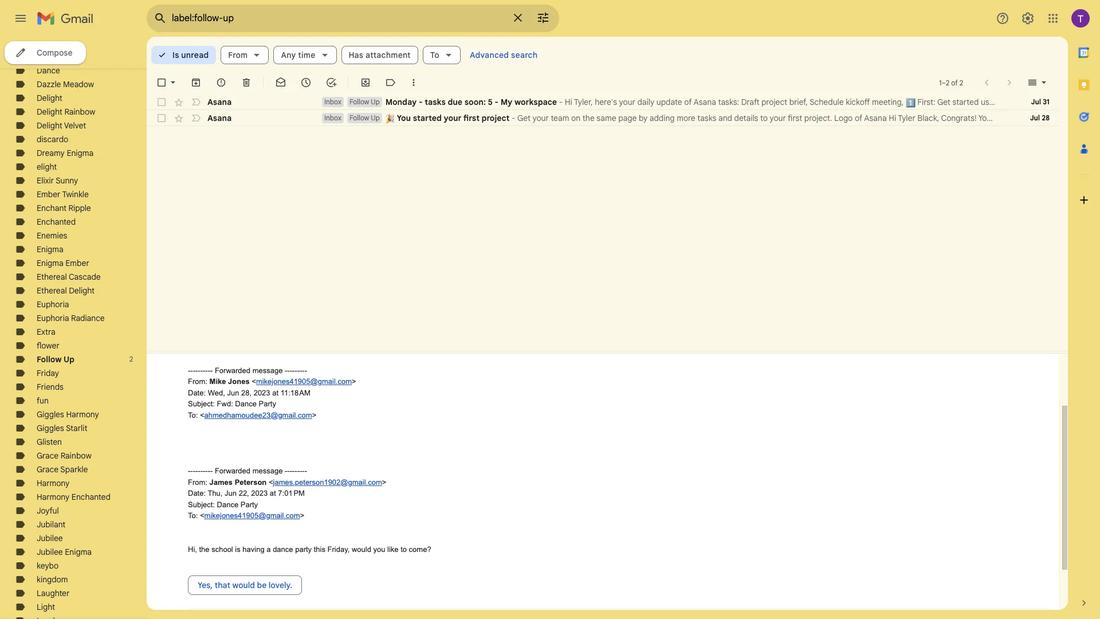 Task type: locate. For each thing, give the bounding box(es) containing it.
at left 11:18 am on the left bottom of the page
[[272, 388, 279, 397]]

0 vertical spatial come?
[[263, 344, 286, 352]]

2 monday from the left
[[1073, 97, 1101, 107]]

jun inside ---------- forwarded message --------- from: mike jones < mikejones41905@gmail.com > date: wed, jun 28, 2023 at 11:18 am subject: fwd: dance party to:  < ahmedhamoudee23@gmail.com >
[[227, 388, 239, 397]]

follow down move to inbox icon
[[350, 97, 369, 106]]

1 row from the top
[[147, 94, 1101, 110]]

ember up enchant
[[37, 189, 60, 200]]

enchant ripple link
[[37, 203, 91, 213]]

jun down jones
[[227, 388, 239, 397]]

tyler, up the on
[[574, 97, 593, 107]]

at for 11:18 am
[[272, 388, 279, 397]]

1 horizontal spatial the
[[583, 113, 595, 123]]

2 date: from the top
[[188, 489, 206, 498]]

1 vertical spatial inbox
[[324, 114, 342, 122]]

you right 🎉 image
[[397, 113, 411, 123]]

1 vertical spatial euphoria
[[37, 313, 69, 323]]

Search mail text field
[[172, 13, 504, 24]]

0 vertical spatial mikejones41905@gmail.com
[[256, 377, 352, 386]]

draft
[[742, 97, 760, 107]]

would right friday,
[[352, 545, 371, 554]]

1 ethereal from the top
[[37, 272, 67, 282]]

friends
[[37, 382, 64, 392]]

1 subject: from the top
[[188, 400, 215, 408]]

get right first:
[[938, 97, 951, 107]]

2023 inside ---------- forwarded message --------- from: james peterson < james.peterson1902@gmail.com > date: thu, jun 22, 2023 at 7:01 pm subject: dance party to:  < mikejones41905@gmail.com >
[[251, 489, 268, 498]]

time
[[298, 50, 316, 60]]

workspace
[[515, 97, 557, 107]]

at inside ---------- forwarded message --------- from: james peterson < james.peterson1902@gmail.com > date: thu, jun 22, 2023 at 7:01 pm subject: dance party to:  < mikejones41905@gmail.com >
[[270, 489, 276, 498]]

dance down 28, in the left of the page
[[235, 400, 257, 408]]

ethereal for ethereal delight
[[37, 285, 67, 296]]

1 vertical spatial jubilee
[[37, 547, 63, 557]]

ember up cascade
[[66, 258, 89, 268]]

jul for jul 31
[[1032, 97, 1042, 106]]

1 date: from the top
[[188, 388, 206, 397]]

at inside ---------- forwarded message --------- from: mike jones < mikejones41905@gmail.com > date: wed, jun 28, 2023 at 11:18 am subject: fwd: dance party to:  < ahmedhamoudee23@gmail.com >
[[272, 388, 279, 397]]

forwarded inside ---------- forwarded message --------- from: mike jones < mikejones41905@gmail.com > date: wed, jun 28, 2023 at 11:18 am subject: fwd: dance party to:  < ahmedhamoudee23@gmail.com >
[[215, 366, 251, 375]]

follow up left 🎉 image
[[350, 114, 380, 122]]

0 vertical spatial like
[[242, 344, 253, 352]]

forwarded inside ---------- forwarded message --------- from: james peterson < james.peterson1902@gmail.com > date: thu, jun 22, 2023 at 7:01 pm subject: dance party to:  < mikejones41905@gmail.com >
[[215, 467, 251, 475]]

2 vertical spatial harmony
[[37, 492, 70, 502]]

you left both
[[211, 344, 223, 352]]

your left 28
[[1022, 113, 1039, 123]]

up for get your team on the same page by adding more tasks and details to your  first project. logo of asana hi tyler black, congrats! you started your  first project, cros
[[371, 114, 380, 122]]

first:
[[918, 97, 936, 107]]

forwarded up jones
[[215, 366, 251, 375]]

mikejones41905@gmail.com up 11:18 am on the left bottom of the page
[[256, 377, 352, 386]]

started up "congrats!"
[[953, 97, 979, 107]]

jones
[[228, 377, 250, 386]]

advanced search
[[470, 50, 538, 60]]

message inside ---------- forwarded message --------- from: mike jones < mikejones41905@gmail.com > date: wed, jun 28, 2023 at 11:18 am subject: fwd: dance party to:  < ahmedhamoudee23@gmail.com >
[[253, 366, 283, 375]]

0 horizontal spatial the
[[199, 545, 210, 554]]

1 vertical spatial subject:
[[188, 500, 215, 509]]

1 vertical spatial mikejones41905@gmail.com
[[204, 511, 300, 520]]

harmony down harmony 'link'
[[37, 492, 70, 502]]

forwarded for jones
[[215, 366, 251, 375]]

monday up cros
[[1073, 97, 1101, 107]]

tasks left and
[[698, 113, 717, 123]]

of up the more
[[685, 97, 692, 107]]

ethereal down enigma ember
[[37, 272, 67, 282]]

0 vertical spatial date:
[[188, 388, 206, 397]]

jubilee down "jubilant"
[[37, 533, 63, 543]]

the right hi,
[[199, 545, 210, 554]]

hi up the on
[[565, 97, 573, 107]]

enchant
[[37, 203, 67, 213]]

0 vertical spatial message
[[253, 366, 283, 375]]

2 vertical spatial of
[[855, 113, 863, 123]]

subject: inside ---------- forwarded message --------- from: mike jones < mikejones41905@gmail.com > date: wed, jun 28, 2023 at 11:18 am subject: fwd: dance party to:  < ahmedhamoudee23@gmail.com >
[[188, 400, 215, 408]]

of right –
[[952, 78, 958, 87]]

subject: down thu,
[[188, 500, 215, 509]]

1 first from the left
[[464, 113, 480, 123]]

0 vertical spatial follow
[[350, 97, 369, 106]]

you started your first project
[[395, 113, 510, 123]]

follow left 🎉 image
[[350, 114, 369, 122]]

you down using
[[979, 113, 992, 123]]

0 horizontal spatial to
[[255, 344, 261, 352]]

0 horizontal spatial tasks
[[425, 97, 446, 107]]

22,
[[239, 489, 249, 498]]

sparkle
[[60, 464, 88, 475]]

soon:
[[465, 97, 486, 107]]

james
[[210, 478, 233, 486]]

jubilee enigma link
[[37, 547, 92, 557]]

0 vertical spatial at
[[272, 388, 279, 397]]

2 message from the top
[[253, 467, 283, 475]]

1 horizontal spatial tasks
[[698, 113, 717, 123]]

would left be
[[232, 580, 255, 590]]

1 vertical spatial forwarded
[[215, 467, 251, 475]]

rainbow up velvet
[[64, 107, 95, 117]]

row down here's
[[147, 110, 1101, 126]]

get down workspace on the top of the page
[[518, 113, 531, 123]]

friends link
[[37, 382, 64, 392]]

1 horizontal spatial started
[[953, 97, 979, 107]]

delight velvet link
[[37, 120, 86, 131]]

schedule
[[810, 97, 844, 107]]

1 vertical spatial at
[[270, 489, 276, 498]]

0 vertical spatial jul
[[1032, 97, 1042, 106]]

delight for delight link
[[37, 93, 62, 103]]

0 vertical spatial ethereal
[[37, 272, 67, 282]]

2 grace from the top
[[37, 464, 59, 475]]

ember
[[37, 189, 60, 200], [66, 258, 89, 268]]

2 vertical spatial to
[[401, 545, 407, 554]]

harmony down grace sparkle link
[[37, 478, 70, 488]]

has attachment
[[349, 50, 411, 60]]

subject: down wed,
[[188, 400, 215, 408]]

joyful
[[37, 506, 59, 516]]

jubilee down 'jubilee' link
[[37, 547, 63, 557]]

rainbow for grace rainbow
[[61, 451, 92, 461]]

jun inside ---------- forwarded message --------- from: james peterson < james.peterson1902@gmail.com > date: thu, jun 22, 2023 at 7:01 pm subject: dance party to:  < mikejones41905@gmail.com >
[[225, 489, 237, 498]]

jun left 22, at the left of the page
[[225, 489, 237, 498]]

0 vertical spatial ember
[[37, 189, 60, 200]]

main content
[[147, 37, 1101, 619]]

1 vertical spatial would
[[232, 580, 255, 590]]

wed,
[[208, 388, 225, 397]]

same
[[597, 113, 617, 123]]

0 horizontal spatial come?
[[263, 344, 286, 352]]

enchanted down sparkle
[[72, 492, 111, 502]]

jun
[[227, 388, 239, 397], [225, 489, 237, 498]]

party down 22, at the left of the page
[[241, 500, 258, 509]]

jul left 28
[[1031, 114, 1041, 122]]

1 vertical spatial message
[[253, 467, 283, 475]]

keybo
[[37, 561, 59, 571]]

delight
[[37, 93, 62, 103], [37, 107, 62, 117], [37, 120, 62, 131], [69, 285, 95, 296]]

message up 11:18 am on the left bottom of the page
[[253, 366, 283, 375]]

0 vertical spatial you
[[211, 344, 223, 352]]

first down 31
[[1041, 113, 1055, 123]]

1 vertical spatial follow up
[[350, 114, 380, 122]]

forwarded up james
[[215, 467, 251, 475]]

1 from: from the top
[[188, 377, 208, 386]]

at left 7:01 pm
[[270, 489, 276, 498]]

1 vertical spatial date:
[[188, 489, 206, 498]]

1 – 2 of 2
[[940, 78, 964, 87]]

follow for hi tyler, here's your daily update of asana tasks: draft project brief,  schedule kickoff meeting,
[[350, 97, 369, 106]]

any
[[281, 50, 296, 60]]

1 inbox from the top
[[324, 97, 342, 106]]

1 vertical spatial dance
[[235, 400, 257, 408]]

2 inbox from the top
[[324, 114, 342, 122]]

tyler
[[898, 113, 916, 123]]

more
[[677, 113, 696, 123]]

mark as read image
[[275, 77, 287, 88]]

james.peterson1902@gmail.com link
[[273, 478, 382, 486]]

the right the on
[[583, 113, 595, 123]]

2 vertical spatial follow up
[[37, 354, 74, 365]]

0 vertical spatial forwarded
[[215, 366, 251, 375]]

grace up harmony 'link'
[[37, 464, 59, 475]]

get for first:
[[938, 97, 951, 107]]

5
[[488, 97, 493, 107]]

1 jubilee from the top
[[37, 533, 63, 543]]

1 vertical spatial to:
[[188, 511, 198, 520]]

tasks
[[425, 97, 446, 107], [698, 113, 717, 123]]

0 horizontal spatial project
[[482, 113, 510, 123]]

mikejones41905@gmail.com inside ---------- forwarded message --------- from: james peterson < james.peterson1902@gmail.com > date: thu, jun 22, 2023 at 7:01 pm subject: dance party to:  < mikejones41905@gmail.com >
[[204, 511, 300, 520]]

settings image
[[1022, 11, 1035, 25]]

0 horizontal spatial tyler,
[[574, 97, 593, 107]]

0 vertical spatial project
[[762, 97, 788, 107]]

0 horizontal spatial party
[[241, 500, 258, 509]]

from: inside ---------- forwarded message --------- from: james peterson < james.peterson1902@gmail.com > date: thu, jun 22, 2023 at 7:01 pm subject: dance party to:  < mikejones41905@gmail.com >
[[188, 478, 208, 486]]

started
[[953, 97, 979, 107], [413, 113, 442, 123], [994, 113, 1020, 123]]

2023 down the peterson
[[251, 489, 268, 498]]

a
[[267, 545, 271, 554]]

1 horizontal spatial come?
[[409, 545, 431, 554]]

grace down glisten link
[[37, 451, 59, 461]]

2023 inside ---------- forwarded message --------- from: mike jones < mikejones41905@gmail.com > date: wed, jun 28, 2023 at 11:18 am subject: fwd: dance party to:  < ahmedhamoudee23@gmail.com >
[[254, 388, 270, 397]]

0 horizontal spatial ember
[[37, 189, 60, 200]]

1 giggles from the top
[[37, 409, 64, 420]]

0 vertical spatial rainbow
[[64, 107, 95, 117]]

ember twinkle link
[[37, 189, 89, 200]]

0 vertical spatial follow up
[[350, 97, 380, 106]]

ethereal up euphoria link
[[37, 285, 67, 296]]

glisten link
[[37, 437, 62, 447]]

euphoria down euphoria link
[[37, 313, 69, 323]]

🎉 image
[[386, 114, 395, 124]]

1 horizontal spatial to
[[401, 545, 407, 554]]

update
[[657, 97, 683, 107]]

date: inside ---------- forwarded message --------- from: james peterson < james.peterson1902@gmail.com > date: thu, jun 22, 2023 at 7:01 pm subject: dance party to:  < mikejones41905@gmail.com >
[[188, 489, 206, 498]]

date: inside ---------- forwarded message --------- from: mike jones < mikejones41905@gmail.com > date: wed, jun 28, 2023 at 11:18 am subject: fwd: dance party to:  < ahmedhamoudee23@gmail.com >
[[188, 388, 206, 397]]

hi up 28
[[1043, 97, 1050, 107]]

dazzle meadow link
[[37, 79, 94, 89]]

1 forwarded from the top
[[215, 366, 251, 375]]

28
[[1042, 114, 1050, 122]]

message up the peterson
[[253, 467, 283, 475]]

0 vertical spatial from:
[[188, 377, 208, 386]]

follow up down move to inbox icon
[[350, 97, 380, 106]]

0 vertical spatial 2023
[[254, 388, 270, 397]]

rainbow up sparkle
[[61, 451, 92, 461]]

of right 'logo'
[[855, 113, 863, 123]]

tyler, right 31
[[1052, 97, 1071, 107]]

friday,
[[328, 545, 350, 554]]

my right 5
[[501, 97, 513, 107]]

delight down the dazzle
[[37, 93, 62, 103]]

mikejones41905@gmail.com link up 11:18 am on the left bottom of the page
[[256, 377, 352, 386]]

dance inside ---------- forwarded message --------- from: mike jones < mikejones41905@gmail.com > date: wed, jun 28, 2023 at 11:18 am subject: fwd: dance party to:  < ahmedhamoudee23@gmail.com >
[[235, 400, 257, 408]]

1 to: from the top
[[188, 411, 198, 419]]

message for mikejones41905@gmail.com
[[253, 366, 283, 375]]

0 vertical spatial party
[[259, 400, 276, 408]]

1 grace from the top
[[37, 451, 59, 461]]

message inside ---------- forwarded message --------- from: james peterson < james.peterson1902@gmail.com > date: thu, jun 22, 2023 at 7:01 pm subject: dance party to:  < mikejones41905@gmail.com >
[[253, 467, 283, 475]]

giggles for giggles starlit
[[37, 423, 64, 433]]

1 vertical spatial rainbow
[[61, 451, 92, 461]]

project right draft
[[762, 97, 788, 107]]

search
[[511, 50, 538, 60]]

0 vertical spatial to:
[[188, 411, 198, 419]]

follow up down 'flower' link
[[37, 354, 74, 365]]

first down brief,
[[788, 113, 803, 123]]

labels image
[[385, 77, 397, 88]]

enigma
[[67, 148, 94, 158], [37, 244, 63, 255], [37, 258, 63, 268], [65, 547, 92, 557]]

black,
[[918, 113, 940, 123]]

using
[[981, 97, 1001, 107]]

harmony for harmony enchanted
[[37, 492, 70, 502]]

0 horizontal spatial like
[[242, 344, 253, 352]]

mikejones41905@gmail.com link
[[256, 377, 352, 386], [204, 511, 300, 520]]

enchanted up enemies link
[[37, 217, 76, 227]]

0 horizontal spatial you
[[211, 344, 223, 352]]

adding
[[650, 113, 675, 123]]

dazzle
[[37, 79, 61, 89]]

euphoria for euphoria radiance
[[37, 313, 69, 323]]

giggles up glisten
[[37, 423, 64, 433]]

2 horizontal spatial started
[[994, 113, 1020, 123]]

2 forwarded from the top
[[215, 467, 251, 475]]

first down monday - tasks due soon: 5 - my workspace
[[464, 113, 480, 123]]

2 horizontal spatial to
[[761, 113, 768, 123]]

toggle split pane mode image
[[1027, 77, 1039, 88]]

1 horizontal spatial you
[[979, 113, 992, 123]]

1 vertical spatial like
[[388, 545, 399, 554]]

sunny
[[56, 175, 78, 186]]

party inside ---------- forwarded message --------- from: james peterson < james.peterson1902@gmail.com > date: thu, jun 22, 2023 at 7:01 pm subject: dance party to:  < mikejones41905@gmail.com >
[[241, 500, 258, 509]]

1 vertical spatial get
[[518, 113, 531, 123]]

0 vertical spatial tasks
[[425, 97, 446, 107]]

mikejones41905@gmail.com down 22, at the left of the page
[[204, 511, 300, 520]]

more image
[[408, 77, 420, 88]]

elixir
[[37, 175, 54, 186]]

my right using
[[1003, 97, 1014, 107]]

enchanted link
[[37, 217, 76, 227]]

rainbow for delight rainbow
[[64, 107, 95, 117]]

like
[[242, 344, 253, 352], [388, 545, 399, 554]]

dance down thu,
[[217, 500, 239, 509]]

2 jubilee from the top
[[37, 547, 63, 557]]

None search field
[[147, 5, 560, 32]]

on
[[572, 113, 581, 123]]

1 vertical spatial mikejones41905@gmail.com link
[[204, 511, 300, 520]]

row up "page"
[[147, 94, 1101, 110]]

from: left mike
[[188, 377, 208, 386]]

like right both
[[242, 344, 253, 352]]

from: inside ---------- forwarded message --------- from: mike jones < mikejones41905@gmail.com > date: wed, jun 28, 2023 at 11:18 am subject: fwd: dance party to:  < ahmedhamoudee23@gmail.com >
[[188, 377, 208, 386]]

would inside button
[[232, 580, 255, 590]]

started right 🎉 image
[[413, 113, 442, 123]]

1 vertical spatial come?
[[409, 545, 431, 554]]

jul
[[1032, 97, 1042, 106], [1031, 114, 1041, 122]]

cros
[[1087, 113, 1101, 123]]

delight for delight velvet
[[37, 120, 62, 131]]

1 vertical spatial ethereal
[[37, 285, 67, 296]]

2 from: from the top
[[188, 478, 208, 486]]

to: inside ---------- forwarded message --------- from: mike jones < mikejones41905@gmail.com > date: wed, jun 28, 2023 at 11:18 am subject: fwd: dance party to:  < ahmedhamoudee23@gmail.com >
[[188, 411, 198, 419]]

2023 right 28, in the left of the page
[[254, 388, 270, 397]]

0 vertical spatial the
[[583, 113, 595, 123]]

party up the ahmedhamoudee23@gmail.com
[[259, 400, 276, 408]]

1 horizontal spatial 2
[[946, 78, 950, 87]]

starlit
[[66, 423, 87, 433]]

delight up discardo
[[37, 120, 62, 131]]

0 vertical spatial subject:
[[188, 400, 215, 408]]

follow
[[350, 97, 369, 106], [350, 114, 369, 122], [37, 354, 62, 365]]

project down 5
[[482, 113, 510, 123]]

harmony up starlit in the left of the page
[[66, 409, 99, 420]]

1 vertical spatial grace
[[37, 464, 59, 475]]

2 giggles from the top
[[37, 423, 64, 433]]

light link
[[37, 602, 55, 612]]

row
[[147, 94, 1101, 110], [147, 110, 1101, 126]]

from: left james
[[188, 478, 208, 486]]

1 horizontal spatial ember
[[66, 258, 89, 268]]

31
[[1043, 97, 1050, 106]]

euphoria down ethereal delight link
[[37, 299, 69, 310]]

like right friday,
[[388, 545, 399, 554]]

euphoria
[[37, 299, 69, 310], [37, 313, 69, 323]]

meadow
[[63, 79, 94, 89]]

up for hi tyler, here's your daily update of asana tasks: draft project brief,  schedule kickoff meeting,
[[371, 97, 380, 106]]

ethereal delight link
[[37, 285, 95, 296]]

your down the due
[[444, 113, 462, 123]]

1 vertical spatial follow
[[350, 114, 369, 122]]

giggles down fun
[[37, 409, 64, 420]]

tab list
[[1069, 37, 1101, 578]]

navigation
[[0, 37, 147, 619]]

2 horizontal spatial first
[[1041, 113, 1055, 123]]

0 horizontal spatial get
[[518, 113, 531, 123]]

0 horizontal spatial of
[[685, 97, 692, 107]]

archive image
[[190, 77, 202, 88]]

giggles for giggles harmony
[[37, 409, 64, 420]]

forwarded for peterson
[[215, 467, 251, 475]]

0 vertical spatial grace
[[37, 451, 59, 461]]

date: for date: wed, jun 28, 2023 at 11:18 am
[[188, 388, 206, 397]]

navigation containing compose
[[0, 37, 147, 619]]

date: left wed,
[[188, 388, 206, 397]]

0 vertical spatial jubilee
[[37, 533, 63, 543]]

1 horizontal spatial party
[[259, 400, 276, 408]]

1 tyler, from the left
[[574, 97, 593, 107]]

yes,
[[198, 580, 213, 590]]

1 horizontal spatial monday
[[1073, 97, 1101, 107]]

main content containing is unread
[[147, 37, 1101, 619]]

giggles
[[37, 409, 64, 420], [37, 423, 64, 433]]

2 subject: from the top
[[188, 500, 215, 509]]

started down first: get started using my tasks… hi tyler,  monday
[[994, 113, 1020, 123]]

tasks…
[[1016, 97, 1041, 107]]

this
[[314, 545, 326, 554]]

hi left tyler
[[889, 113, 897, 123]]

2 vertical spatial dance
[[217, 500, 239, 509]]

0 vertical spatial get
[[938, 97, 951, 107]]

2023
[[254, 388, 270, 397], [251, 489, 268, 498]]

jubilee
[[37, 533, 63, 543], [37, 547, 63, 557]]

1 vertical spatial up
[[371, 114, 380, 122]]

you right friday,
[[373, 545, 385, 554]]

2 ethereal from the top
[[37, 285, 67, 296]]

subject: inside ---------- forwarded message --------- from: james peterson < james.peterson1902@gmail.com > date: thu, jun 22, 2023 at 7:01 pm subject: dance party to:  < mikejones41905@gmail.com >
[[188, 500, 215, 509]]

follow down 'flower' link
[[37, 354, 62, 365]]

0 vertical spatial enchanted
[[37, 217, 76, 227]]

monday up 🎉 image
[[386, 97, 417, 107]]

1 horizontal spatial like
[[388, 545, 399, 554]]

delight for delight rainbow
[[37, 107, 62, 117]]

delight down delight link
[[37, 107, 62, 117]]

1 message from the top
[[253, 366, 283, 375]]

date: left thu,
[[188, 489, 206, 498]]

1 horizontal spatial my
[[1003, 97, 1014, 107]]

1 euphoria from the top
[[37, 299, 69, 310]]

2 to: from the top
[[188, 511, 198, 520]]

dreamy enigma link
[[37, 148, 94, 158]]

1 vertical spatial giggles
[[37, 423, 64, 433]]

1 vertical spatial jun
[[225, 489, 237, 498]]

None checkbox
[[156, 77, 167, 88], [156, 96, 167, 108], [156, 112, 167, 124], [156, 77, 167, 88], [156, 96, 167, 108], [156, 112, 167, 124]]

0 horizontal spatial my
[[501, 97, 513, 107]]

from: for date: wed, jun 28, 2023 at 11:18 am
[[188, 377, 208, 386]]

tasks left the due
[[425, 97, 446, 107]]

message for james.peterson1902@gmail.com
[[253, 467, 283, 475]]

1 horizontal spatial project
[[762, 97, 788, 107]]

grace for grace rainbow
[[37, 451, 59, 461]]

2 euphoria from the top
[[37, 313, 69, 323]]

harmony enchanted
[[37, 492, 111, 502]]

dance up the dazzle
[[37, 65, 60, 76]]

2
[[946, 78, 950, 87], [960, 78, 964, 87], [129, 355, 133, 363]]

come?
[[263, 344, 286, 352], [409, 545, 431, 554]]

2 horizontal spatial of
[[952, 78, 958, 87]]

jubilee link
[[37, 533, 63, 543]]

discardo
[[37, 134, 68, 144]]

0 vertical spatial up
[[371, 97, 380, 106]]

jul left 31
[[1032, 97, 1042, 106]]

keybo link
[[37, 561, 59, 571]]

mikejones41905@gmail.com link down 22, at the left of the page
[[204, 511, 300, 520]]



Task type: vqa. For each thing, say whether or not it's contained in the screenshot.
Forwarded
yes



Task type: describe. For each thing, give the bounding box(es) containing it.
party
[[295, 545, 312, 554]]

2 horizontal spatial hi
[[1043, 97, 1050, 107]]

0 vertical spatial harmony
[[66, 409, 99, 420]]

grace for grace sparkle
[[37, 464, 59, 475]]

advanced search options image
[[532, 6, 555, 29]]

follow up for get your team on the same page by adding more tasks and details to your  first project. logo of asana hi tyler black, congrats! you started your  first project, cros
[[350, 114, 380, 122]]

enigma ember link
[[37, 258, 89, 268]]

1 vertical spatial of
[[685, 97, 692, 107]]

1 vertical spatial ember
[[66, 258, 89, 268]]

at for 7:01 pm
[[270, 489, 276, 498]]

jubilant link
[[37, 519, 66, 530]]

flower link
[[37, 341, 59, 351]]

0 horizontal spatial hi
[[565, 97, 573, 107]]

hi, the school is having a dance party this friday, would you like to come?
[[188, 545, 431, 554]]

3 first from the left
[[1041, 113, 1055, 123]]

details
[[735, 113, 759, 123]]

---------- forwarded message --------- from: mike jones < mikejones41905@gmail.com > date: wed, jun 28, 2023 at 11:18 am subject: fwd: dance party to:  < ahmedhamoudee23@gmail.com >
[[188, 366, 356, 419]]

extra link
[[37, 327, 56, 337]]

dance inside ---------- forwarded message --------- from: james peterson < james.peterson1902@gmail.com > date: thu, jun 22, 2023 at 7:01 pm subject: dance party to:  < mikejones41905@gmail.com >
[[217, 500, 239, 509]]

enemies
[[37, 230, 67, 241]]

would you both like to come?
[[188, 344, 286, 352]]

follow up link
[[37, 354, 74, 365]]

add to tasks image
[[326, 77, 337, 88]]

your down workspace on the top of the page
[[533, 113, 549, 123]]

your right details
[[770, 113, 786, 123]]

jul 28
[[1031, 114, 1050, 122]]

to: inside ---------- forwarded message --------- from: james peterson < james.peterson1902@gmail.com > date: thu, jun 22, 2023 at 7:01 pm subject: dance party to:  < mikejones41905@gmail.com >
[[188, 511, 198, 520]]

ethereal delight
[[37, 285, 95, 296]]

inbox for hi tyler, here's your daily update of asana tasks: draft project brief,  schedule kickoff meeting,
[[324, 97, 342, 106]]

- hi tyler, here's your daily update of asana tasks: draft project brief,  schedule kickoff meeting,
[[557, 97, 906, 107]]

lovely.
[[269, 580, 292, 590]]

2 first from the left
[[788, 113, 803, 123]]

daily
[[638, 97, 655, 107]]

1 vertical spatial the
[[199, 545, 210, 554]]

any time button
[[274, 46, 337, 64]]

enchant ripple
[[37, 203, 91, 213]]

elixir sunny
[[37, 175, 78, 186]]

jubilee for 'jubilee' link
[[37, 533, 63, 543]]

28,
[[241, 388, 252, 397]]

1 my from the left
[[501, 97, 513, 107]]

dance
[[273, 545, 293, 554]]

subject: for mikejones41905@gmail.com
[[188, 500, 215, 509]]

delight rainbow
[[37, 107, 95, 117]]

congrats!
[[942, 113, 977, 123]]

dreamy enigma
[[37, 148, 94, 158]]

0 horizontal spatial 2
[[129, 355, 133, 363]]

has
[[349, 50, 364, 60]]

2 row from the top
[[147, 110, 1101, 126]]

meeting,
[[873, 97, 904, 107]]

report spam image
[[216, 77, 227, 88]]

2023 for party
[[251, 489, 268, 498]]

0 vertical spatial of
[[952, 78, 958, 87]]

to button
[[423, 46, 461, 64]]

by
[[639, 113, 648, 123]]

get for -
[[518, 113, 531, 123]]

is unread button
[[151, 46, 216, 64]]

to inside row
[[761, 113, 768, 123]]

harmony for harmony 'link'
[[37, 478, 70, 488]]

velvet
[[64, 120, 86, 131]]

from
[[228, 50, 248, 60]]

jul 31
[[1032, 97, 1050, 106]]

extra
[[37, 327, 56, 337]]

compose
[[37, 48, 73, 58]]

1 horizontal spatial hi
[[889, 113, 897, 123]]

2023 for dance
[[254, 388, 270, 397]]

1 horizontal spatial you
[[373, 545, 385, 554]]

first: get started using my tasks… hi tyler,  monday
[[916, 97, 1101, 107]]

is
[[235, 545, 241, 554]]

logo
[[835, 113, 853, 123]]

euphoria radiance
[[37, 313, 105, 323]]

jun for peterson
[[225, 489, 237, 498]]

ethereal for ethereal cascade
[[37, 272, 67, 282]]

clear search image
[[507, 6, 530, 29]]

0 vertical spatial would
[[352, 545, 371, 554]]

school
[[212, 545, 233, 554]]

1 horizontal spatial of
[[855, 113, 863, 123]]

0 horizontal spatial started
[[413, 113, 442, 123]]

2 vertical spatial up
[[64, 354, 74, 365]]

giggles starlit link
[[37, 423, 87, 433]]

elixir sunny link
[[37, 175, 78, 186]]

1 vertical spatial enchanted
[[72, 492, 111, 502]]

jun for jones
[[227, 388, 239, 397]]

1
[[940, 78, 942, 87]]

delight down cascade
[[69, 285, 95, 296]]

11:18 am
[[281, 388, 311, 397]]

brief,
[[790, 97, 808, 107]]

laughter link
[[37, 588, 70, 599]]

is unread
[[173, 50, 209, 60]]

7:01 pm
[[278, 489, 305, 498]]

date: for date: thu, jun 22, 2023 at 7:01 pm
[[188, 489, 206, 498]]

laughter
[[37, 588, 70, 599]]

enemies link
[[37, 230, 67, 241]]

gmail image
[[37, 7, 99, 30]]

- get your team on the same page by adding more tasks and details to your  first project. logo of asana hi tyler black, congrats! you started your  first project, cros
[[510, 113, 1101, 123]]

your up "page"
[[619, 97, 636, 107]]

from: for date: thu, jun 22, 2023 at 7:01 pm
[[188, 478, 208, 486]]

2 vertical spatial follow
[[37, 354, 62, 365]]

light
[[37, 602, 55, 612]]

that
[[215, 580, 230, 590]]

peterson
[[235, 478, 267, 486]]

fun
[[37, 396, 49, 406]]

any time
[[281, 50, 316, 60]]

dazzle meadow
[[37, 79, 94, 89]]

kickoff
[[846, 97, 870, 107]]

dance link
[[37, 65, 60, 76]]

giggles harmony
[[37, 409, 99, 420]]

party inside ---------- forwarded message --------- from: mike jones < mikejones41905@gmail.com > date: wed, jun 28, 2023 at 11:18 am subject: fwd: dance party to:  < ahmedhamoudee23@gmail.com >
[[259, 400, 276, 408]]

jul for jul 28
[[1031, 114, 1041, 122]]

hi,
[[188, 545, 197, 554]]

ethereal cascade link
[[37, 272, 101, 282]]

euphoria for euphoria link
[[37, 299, 69, 310]]

ahmedhamoudee23@gmail.com link
[[204, 411, 312, 419]]

elight link
[[37, 162, 57, 172]]

to
[[430, 50, 440, 60]]

inbox for get your team on the same page by adding more tasks and details to your  first project. logo of asana hi tyler black, congrats! you started your  first project, cros
[[324, 114, 342, 122]]

enigma ember
[[37, 258, 89, 268]]

mike
[[210, 377, 226, 386]]

unread
[[181, 50, 209, 60]]

search mail image
[[150, 8, 171, 29]]

1 you from the left
[[397, 113, 411, 123]]

project.
[[805, 113, 833, 123]]

1 vertical spatial to
[[255, 344, 261, 352]]

jubilee for jubilee enigma
[[37, 547, 63, 557]]

1 monday from the left
[[386, 97, 417, 107]]

project,
[[1057, 113, 1085, 123]]

snooze image
[[300, 77, 312, 88]]

fwd:
[[217, 400, 233, 408]]

follow up for hi tyler, here's your daily update of asana tasks: draft project brief,  schedule kickoff meeting,
[[350, 97, 380, 106]]

advanced
[[470, 50, 509, 60]]

mikejones41905@gmail.com inside ---------- forwarded message --------- from: mike jones < mikejones41905@gmail.com > date: wed, jun 28, 2023 at 11:18 am subject: fwd: dance party to:  < ahmedhamoudee23@gmail.com >
[[256, 377, 352, 386]]

main menu image
[[14, 11, 28, 25]]

2 you from the left
[[979, 113, 992, 123]]

monday - tasks due soon: 5 - my workspace
[[386, 97, 557, 107]]

move to inbox image
[[360, 77, 371, 88]]

delete image
[[241, 77, 252, 88]]

elight
[[37, 162, 57, 172]]

ahmedhamoudee23@gmail.com
[[204, 411, 312, 419]]

follow for get your team on the same page by adding more tasks and details to your  first project. logo of asana hi tyler black, congrats! you started your  first project, cros
[[350, 114, 369, 122]]

james.peterson1902@gmail.com
[[273, 478, 382, 486]]

thu,
[[208, 489, 223, 498]]

1 vertical spatial tasks
[[698, 113, 717, 123]]

1️⃣ image
[[906, 98, 916, 108]]

support image
[[996, 11, 1010, 25]]

due
[[448, 97, 463, 107]]

2 my from the left
[[1003, 97, 1014, 107]]

2 horizontal spatial 2
[[960, 78, 964, 87]]

from button
[[221, 46, 269, 64]]

2 tyler, from the left
[[1052, 97, 1071, 107]]

0 vertical spatial mikejones41905@gmail.com link
[[256, 377, 352, 386]]

grace sparkle link
[[37, 464, 88, 475]]

page
[[619, 113, 637, 123]]

ripple
[[69, 203, 91, 213]]

giggles harmony link
[[37, 409, 99, 420]]

compose button
[[5, 41, 86, 64]]

0 vertical spatial dance
[[37, 65, 60, 76]]

subject: for <
[[188, 400, 215, 408]]

delight link
[[37, 93, 62, 103]]

yes, that would be lovely. button
[[188, 576, 302, 595]]

grace rainbow
[[37, 451, 92, 461]]



